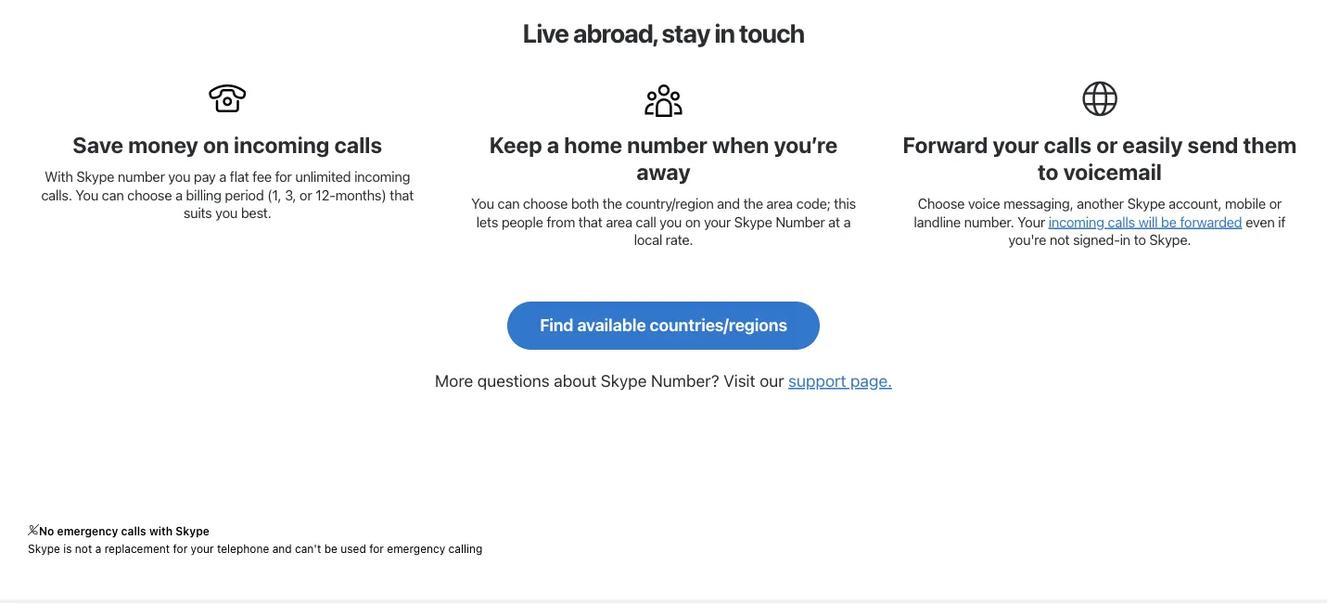 Task type: describe. For each thing, give the bounding box(es) containing it.
country/region
[[626, 196, 714, 212]]

can inside with skype number you pay a flat fee for unlimited incoming calls. you can choose a billing period (1, 3, or 12-months) that suits you best.
[[102, 187, 124, 203]]

calls left the will
[[1108, 214, 1136, 230]]

to inside forward your calls or easily send them to voicemail
[[1038, 159, 1059, 185]]

calls.
[[41, 187, 72, 203]]

call
[[636, 214, 657, 230]]

touch
[[740, 18, 805, 48]]

footer resource links element
[[0, 601, 1328, 604]]

rate.
[[666, 232, 694, 248]]

you inside with skype number you pay a flat fee for unlimited incoming calls. you can choose a billing period (1, 3, or 12-months) that suits you best.
[[76, 187, 98, 203]]

incoming calls will be forwarded
[[1049, 214, 1243, 230]]

more
[[435, 371, 473, 391]]

number
[[776, 214, 825, 230]]

find
[[540, 315, 574, 335]]

send
[[1188, 132, 1239, 158]]

skype.
[[1150, 232, 1192, 248]]

number.
[[965, 214, 1015, 230]]

stay
[[662, 18, 710, 48]]

1 horizontal spatial be
[[1162, 214, 1177, 230]]

visit
[[724, 371, 756, 391]]

at
[[829, 214, 841, 230]]

choose inside with skype number you pay a flat fee for unlimited incoming calls. you can choose a billing period (1, 3, or 12-months) that suits you best.
[[127, 187, 172, 203]]

1 heading from the left
[[66, 601, 254, 604]]

support page. link
[[789, 371, 893, 391]]

countries/regions
[[650, 315, 788, 335]]

used
[[341, 543, 366, 556]]

12-
[[316, 187, 336, 203]]

abroad,
[[573, 18, 657, 48]]

period
[[225, 187, 264, 203]]

pay
[[194, 169, 216, 185]]

0 vertical spatial in
[[715, 18, 735, 48]]

calling
[[449, 543, 483, 556]]

if
[[1279, 214, 1286, 230]]

is
[[63, 543, 72, 556]]

mobile
[[1226, 196, 1267, 212]]

you inside "you can choose both the country/region and the area code; this lets people from that area call you on your skype number at a local rate."
[[660, 214, 682, 230]]

fee
[[253, 169, 272, 185]]

you're
[[1009, 232, 1047, 248]]

find available countries/regions
[[540, 315, 788, 335]]

calls inside forward your calls or easily send them to voicemail
[[1044, 132, 1092, 158]]

keep a home number when you're away
[[490, 132, 838, 185]]

your
[[1018, 214, 1046, 230]]

messaging,
[[1004, 196, 1074, 212]]

easily
[[1123, 132, 1184, 158]]

billing
[[186, 187, 222, 203]]

choose voice messaging, another skype account, mobile or landline number. your
[[914, 196, 1283, 230]]

a inside "you can choose both the country/region and the area code; this lets people from that area call you on your skype number at a local rate."
[[844, 214, 851, 230]]

no emergency calls with skype
[[39, 525, 210, 538]]

skype down no at bottom left
[[28, 543, 60, 556]]

with skype number you pay a flat fee for unlimited incoming calls. you can choose a billing period (1, 3, or 12-months) that suits you best.
[[41, 169, 414, 221]]

1 the from the left
[[603, 196, 623, 212]]

even if you're not signed-in to skype.
[[1009, 214, 1286, 248]]

flat
[[230, 169, 249, 185]]

skype inside the choose voice messaging, another skype account, mobile or landline number. your
[[1128, 196, 1166, 212]]

support
[[789, 371, 847, 391]]

people
[[502, 214, 543, 230]]

number?
[[651, 371, 720, 391]]

questions
[[478, 371, 550, 391]]

away
[[637, 159, 691, 185]]

0 horizontal spatial for
[[173, 543, 188, 556]]

can't
[[295, 543, 321, 556]]

with
[[45, 169, 73, 185]]

suits
[[184, 205, 212, 221]]

best.
[[241, 205, 272, 221]]

0 vertical spatial incoming
[[234, 132, 330, 158]]

unlimited
[[295, 169, 351, 185]]

you're
[[774, 132, 838, 158]]

live
[[523, 18, 569, 48]]

signed-
[[1074, 232, 1121, 248]]

more questions about skype number? visit our support page.
[[435, 371, 893, 391]]

months)
[[336, 187, 386, 203]]

when
[[713, 132, 770, 158]]

2 vertical spatial your
[[191, 543, 214, 556]]

forward your calls or easily send them to voicemail
[[903, 132, 1298, 185]]

1 vertical spatial emergency
[[387, 543, 446, 556]]

your inside "you can choose both the country/region and the area code; this lets people from that area call you on your skype number at a local rate."
[[704, 214, 731, 230]]

2 heading from the left
[[277, 601, 454, 604]]

0 horizontal spatial and
[[273, 543, 292, 556]]

replacement
[[105, 543, 170, 556]]



Task type: locate. For each thing, give the bounding box(es) containing it.
1 horizontal spatial for
[[275, 169, 292, 185]]

save
[[73, 132, 123, 158]]

0 horizontal spatial choose
[[127, 187, 172, 203]]

skype right 'with'
[[176, 525, 210, 538]]

1 vertical spatial number
[[118, 169, 165, 185]]

emergency up is
[[57, 525, 118, 538]]

for
[[275, 169, 292, 185], [173, 543, 188, 556], [369, 543, 384, 556]]

can down save on the top
[[102, 187, 124, 203]]

area
[[767, 196, 793, 212], [606, 214, 633, 230]]

you
[[76, 187, 98, 203], [472, 196, 494, 212]]

for right used
[[369, 543, 384, 556]]

or right the 3,
[[300, 187, 312, 203]]

that inside with skype number you pay a flat fee for unlimited incoming calls. you can choose a billing period (1, 3, or 12-months) that suits you best.
[[390, 187, 414, 203]]

1 vertical spatial to
[[1135, 232, 1147, 248]]

you left pay
[[168, 169, 190, 185]]

you right calls.
[[76, 187, 98, 203]]

live abroad, stay in touch
[[523, 18, 805, 48]]

calls up unlimited on the top left of page
[[334, 132, 382, 158]]

2 horizontal spatial you
[[660, 214, 682, 230]]

incoming up signed-
[[1049, 214, 1105, 230]]

5 heading from the left
[[874, 601, 1051, 604]]

number inside keep a home number when you're away
[[628, 132, 708, 158]]

1 vertical spatial that
[[579, 214, 603, 230]]

skype up 'incoming calls will be forwarded' link
[[1128, 196, 1166, 212]]

you up lets
[[472, 196, 494, 212]]

even
[[1246, 214, 1276, 230]]

heading
[[66, 601, 254, 604], [277, 601, 454, 604], [476, 601, 653, 604], [664, 601, 852, 604], [874, 601, 1051, 604], [1073, 601, 1250, 604]]

for right replacement at the bottom left of page
[[173, 543, 188, 556]]

be left used
[[324, 543, 338, 556]]

not right you're
[[1050, 232, 1070, 248]]

voice
[[969, 196, 1001, 212]]

home
[[564, 132, 623, 158]]

1 horizontal spatial your
[[704, 214, 731, 230]]

the
[[603, 196, 623, 212], [744, 196, 764, 212]]

on up pay
[[203, 132, 229, 158]]

can
[[102, 187, 124, 203], [498, 196, 520, 212]]

choose up from
[[523, 196, 568, 212]]

number down money at the top
[[118, 169, 165, 185]]

in right "stay"
[[715, 18, 735, 48]]

2 horizontal spatial or
[[1270, 196, 1283, 212]]

will
[[1139, 214, 1158, 230]]

0 horizontal spatial number
[[118, 169, 165, 185]]

and left can't
[[273, 543, 292, 556]]

them
[[1244, 132, 1298, 158]]

on up rate. at the top
[[686, 214, 701, 230]]

incoming up months)
[[355, 169, 410, 185]]

incoming inside with skype number you pay a flat fee for unlimited incoming calls. you can choose a billing period (1, 3, or 12-months) that suits you best.
[[355, 169, 410, 185]]

choose
[[918, 196, 965, 212]]

0 horizontal spatial on
[[203, 132, 229, 158]]

calls up voicemail at the top of the page
[[1044, 132, 1092, 158]]

number up away
[[628, 132, 708, 158]]

skype left number
[[735, 214, 773, 230]]

forward
[[903, 132, 989, 158]]

1 horizontal spatial and
[[718, 196, 740, 212]]

2 vertical spatial incoming
[[1049, 214, 1105, 230]]

your inside forward your calls or easily send them to voicemail
[[993, 132, 1040, 158]]

with
[[149, 525, 173, 538]]

a right at
[[844, 214, 851, 230]]

that
[[390, 187, 414, 203], [579, 214, 603, 230]]

1 vertical spatial your
[[704, 214, 731, 230]]

choose
[[127, 187, 172, 203], [523, 196, 568, 212]]

a left the flat
[[219, 169, 226, 185]]

you
[[168, 169, 190, 185], [216, 205, 238, 221], [660, 214, 682, 230]]

0 horizontal spatial incoming
[[234, 132, 330, 158]]

lets
[[477, 214, 498, 230]]

0 vertical spatial not
[[1050, 232, 1070, 248]]

(1,
[[267, 187, 281, 203]]

calls
[[334, 132, 382, 158], [1044, 132, 1092, 158], [1108, 214, 1136, 230], [121, 525, 146, 538]]

1 horizontal spatial to
[[1135, 232, 1147, 248]]

choose down money at the top
[[127, 187, 172, 203]]

skype inside "you can choose both the country/region and the area code; this lets people from that area call you on your skype number at a local rate."
[[735, 214, 773, 230]]

emergency
[[57, 525, 118, 538], [387, 543, 446, 556]]

account,
[[1169, 196, 1222, 212]]

a left 'billing'
[[175, 187, 183, 203]]

not right is
[[75, 543, 92, 556]]

number
[[628, 132, 708, 158], [118, 169, 165, 185]]

money
[[128, 132, 198, 158]]

landline
[[914, 214, 961, 230]]

calls up replacement at the bottom left of page
[[121, 525, 146, 538]]

0 vertical spatial be
[[1162, 214, 1177, 230]]

1 horizontal spatial you
[[216, 205, 238, 221]]

skype down save on the top
[[76, 169, 114, 185]]

you can choose both the country/region and the area code; this lets people from that area call you on your skype number at a local rate.
[[472, 196, 856, 248]]

a right the keep
[[547, 132, 560, 158]]

on
[[203, 132, 229, 158], [686, 214, 701, 230]]

code;
[[797, 196, 831, 212]]

in down 'incoming calls will be forwarded' link
[[1121, 232, 1131, 248]]

1 vertical spatial on
[[686, 214, 701, 230]]

about
[[554, 371, 597, 391]]

1 horizontal spatial incoming
[[355, 169, 410, 185]]

1 horizontal spatial you
[[472, 196, 494, 212]]

skype
[[76, 169, 114, 185], [1128, 196, 1166, 212], [735, 214, 773, 230], [601, 371, 647, 391], [176, 525, 210, 538], [28, 543, 60, 556]]

and inside "you can choose both the country/region and the area code; this lets people from that area call you on your skype number at a local rate."
[[718, 196, 740, 212]]

skype is not a replacement for your telephone and can't be used for emergency calling
[[28, 543, 483, 556]]

1 vertical spatial not
[[75, 543, 92, 556]]

to up messaging,
[[1038, 159, 1059, 185]]

skype right about
[[601, 371, 647, 391]]

3,
[[285, 187, 296, 203]]

2 horizontal spatial incoming
[[1049, 214, 1105, 230]]

forwarded
[[1181, 214, 1243, 230]]

1 horizontal spatial choose
[[523, 196, 568, 212]]

not
[[1050, 232, 1070, 248], [75, 543, 92, 556]]

both
[[571, 196, 599, 212]]

0 horizontal spatial your
[[191, 543, 214, 556]]

0 horizontal spatial emergency
[[57, 525, 118, 538]]

your down country/region
[[704, 214, 731, 230]]

2 horizontal spatial your
[[993, 132, 1040, 158]]

and right country/region
[[718, 196, 740, 212]]

local
[[634, 232, 663, 248]]

1 horizontal spatial can
[[498, 196, 520, 212]]

1 vertical spatial in
[[1121, 232, 1131, 248]]

0 horizontal spatial or
[[300, 187, 312, 203]]

another
[[1078, 196, 1125, 212]]

0 vertical spatial emergency
[[57, 525, 118, 538]]

1 horizontal spatial that
[[579, 214, 603, 230]]

in
[[715, 18, 735, 48], [1121, 232, 1131, 248]]

0 horizontal spatial you
[[76, 187, 98, 203]]

3 heading from the left
[[476, 601, 653, 604]]

skype inside with skype number you pay a flat fee for unlimited incoming calls. you can choose a billing period (1, 3, or 12-months) that suits you best.
[[76, 169, 114, 185]]

1 horizontal spatial on
[[686, 214, 701, 230]]

that right months)
[[390, 187, 414, 203]]

page.
[[851, 371, 893, 391]]

incoming up the fee
[[234, 132, 330, 158]]

0 horizontal spatial the
[[603, 196, 623, 212]]

or
[[1097, 132, 1118, 158], [300, 187, 312, 203], [1270, 196, 1283, 212]]

1 horizontal spatial emergency
[[387, 543, 446, 556]]

0 horizontal spatial not
[[75, 543, 92, 556]]

this
[[834, 196, 856, 212]]

not inside even if you're not signed-in to skype.
[[1050, 232, 1070, 248]]

be up skype.
[[1162, 214, 1177, 230]]

or up if
[[1270, 196, 1283, 212]]

you down period at the left top of page
[[216, 205, 238, 221]]

1 horizontal spatial area
[[767, 196, 793, 212]]

area up number
[[767, 196, 793, 212]]

0 horizontal spatial to
[[1038, 159, 1059, 185]]

area left call
[[606, 214, 633, 230]]

for up the 3,
[[275, 169, 292, 185]]

1 vertical spatial be
[[324, 543, 338, 556]]

telephone
[[217, 543, 269, 556]]

your up messaging,
[[993, 132, 1040, 158]]

1 vertical spatial area
[[606, 214, 633, 230]]

to down 'incoming calls will be forwarded' link
[[1135, 232, 1147, 248]]

incoming calls will be forwarded link
[[1049, 214, 1243, 230]]

0 vertical spatial your
[[993, 132, 1040, 158]]

6 heading from the left
[[1073, 601, 1250, 604]]

1 horizontal spatial in
[[1121, 232, 1131, 248]]

0 vertical spatial that
[[390, 187, 414, 203]]

the down when
[[744, 196, 764, 212]]

0 horizontal spatial can
[[102, 187, 124, 203]]

the right both
[[603, 196, 623, 212]]

no
[[39, 525, 54, 538]]

emergency left "calling"
[[387, 543, 446, 556]]

0 horizontal spatial you
[[168, 169, 190, 185]]

0 horizontal spatial in
[[715, 18, 735, 48]]

1 horizontal spatial number
[[628, 132, 708, 158]]

that inside "you can choose both the country/region and the area code; this lets people from that area call you on your skype number at a local rate."
[[579, 214, 603, 230]]

or inside with skype number you pay a flat fee for unlimited incoming calls. you can choose a billing period (1, 3, or 12-months) that suits you best.
[[300, 187, 312, 203]]

1 horizontal spatial the
[[744, 196, 764, 212]]

1 horizontal spatial not
[[1050, 232, 1070, 248]]

save money on incoming calls
[[73, 132, 382, 158]]

from
[[547, 214, 575, 230]]

for inside with skype number you pay a flat fee for unlimited incoming calls. you can choose a billing period (1, 3, or 12-months) that suits you best.
[[275, 169, 292, 185]]

keep
[[490, 132, 543, 158]]

0 vertical spatial area
[[767, 196, 793, 212]]

4 heading from the left
[[664, 601, 852, 604]]

1 horizontal spatial or
[[1097, 132, 1118, 158]]

number inside with skype number you pay a flat fee for unlimited incoming calls. you can choose a billing period (1, 3, or 12-months) that suits you best.
[[118, 169, 165, 185]]

2 horizontal spatial for
[[369, 543, 384, 556]]

1 vertical spatial incoming
[[355, 169, 410, 185]]

to inside even if you're not signed-in to skype.
[[1135, 232, 1147, 248]]

can inside "you can choose both the country/region and the area code; this lets people from that area call you on your skype number at a local rate."
[[498, 196, 520, 212]]

or inside the choose voice messaging, another skype account, mobile or landline number. your
[[1270, 196, 1283, 212]]

0 vertical spatial to
[[1038, 159, 1059, 185]]

you down country/region
[[660, 214, 682, 230]]

on inside "you can choose both the country/region and the area code; this lets people from that area call you on your skype number at a local rate."
[[686, 214, 701, 230]]

0 vertical spatial on
[[203, 132, 229, 158]]

find available countries/regions button
[[508, 302, 820, 350]]

to
[[1038, 159, 1059, 185], [1135, 232, 1147, 248]]

our
[[760, 371, 785, 391]]

2 the from the left
[[744, 196, 764, 212]]

0 vertical spatial number
[[628, 132, 708, 158]]

in inside even if you're not signed-in to skype.
[[1121, 232, 1131, 248]]

1 vertical spatial and
[[273, 543, 292, 556]]

you inside "you can choose both the country/region and the area code; this lets people from that area call you on your skype number at a local rate."
[[472, 196, 494, 212]]

can up people
[[498, 196, 520, 212]]

choose inside "you can choose both the country/region and the area code; this lets people from that area call you on your skype number at a local rate."
[[523, 196, 568, 212]]

or up voicemail at the top of the page
[[1097, 132, 1118, 158]]

your left 'telephone'
[[191, 543, 214, 556]]

a inside keep a home number when you're away
[[547, 132, 560, 158]]

voicemail
[[1064, 159, 1163, 185]]

incoming
[[234, 132, 330, 158], [355, 169, 410, 185], [1049, 214, 1105, 230]]

0 horizontal spatial area
[[606, 214, 633, 230]]

that down both
[[579, 214, 603, 230]]

0 horizontal spatial that
[[390, 187, 414, 203]]

be
[[1162, 214, 1177, 230], [324, 543, 338, 556]]

or inside forward your calls or easily send them to voicemail
[[1097, 132, 1118, 158]]

and
[[718, 196, 740, 212], [273, 543, 292, 556]]

available
[[578, 315, 646, 335]]

a right is
[[95, 543, 101, 556]]

0 vertical spatial and
[[718, 196, 740, 212]]

0 horizontal spatial be
[[324, 543, 338, 556]]



Task type: vqa. For each thing, say whether or not it's contained in the screenshot.
Manage your calls in one place and save money
no



